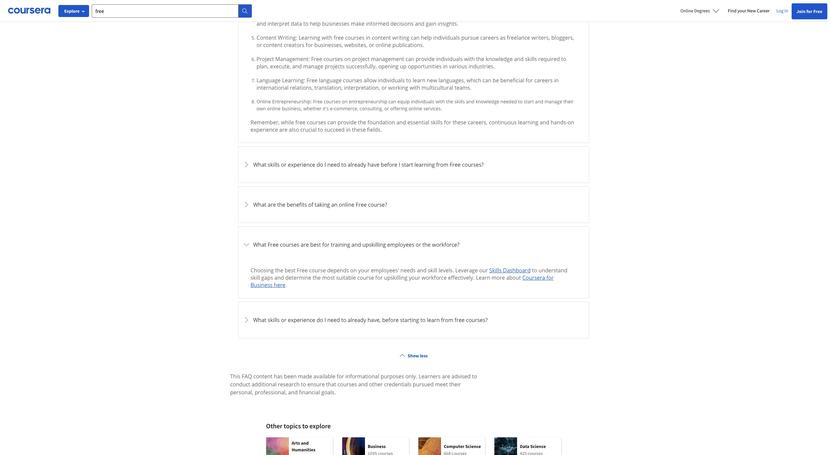 Task type: vqa. For each thing, say whether or not it's contained in the screenshot.
2024
no



Task type: locate. For each thing, give the bounding box(es) containing it.
0 vertical spatial careers
[[480, 34, 499, 41]]

career
[[757, 8, 770, 14]]

1 vertical spatial before
[[382, 317, 399, 324]]

2 vertical spatial experience
[[288, 317, 315, 324]]

from for free
[[436, 161, 448, 169]]

to right dashboard
[[532, 267, 537, 274]]

0 horizontal spatial skill
[[251, 274, 260, 282]]

from inside what skills or experience do i need to already have, before starting to learn from free courses? dropdown button
[[441, 317, 453, 324]]

0 horizontal spatial course
[[309, 267, 326, 274]]

online degrees button
[[675, 3, 725, 18]]

free inside what skills or experience do i need to already have, before starting to learn from free courses? dropdown button
[[455, 317, 465, 324]]

0 vertical spatial manage
[[303, 63, 323, 70]]

in inside language learning: free language courses allow individuals to learn new languages, which can be beneficial for careers in international relations, translation, interpretation, or working with multicultural teams.
[[554, 77, 559, 84]]

0 horizontal spatial start
[[402, 161, 413, 169]]

from inside what skills or experience do i need to already have before i start learning from  free courses? dropdown button
[[436, 161, 448, 169]]

in down informed
[[366, 34, 371, 41]]

as inside data analysis: free courses in data analysis can prepare individuals for roles as data analysts, where they can collect, analyze, and interpret data to help businesses make informed decisions and gain insights.
[[447, 13, 453, 20]]

collect,
[[529, 13, 546, 20]]

knowledge up be
[[486, 55, 513, 63]]

help up "learning"
[[310, 20, 321, 27]]

skill left gaps
[[251, 274, 260, 282]]

to right advised
[[472, 373, 477, 381]]

2 chevron right image from the top
[[243, 241, 251, 249]]

need inside what skills or experience do i need to already have before i start learning from  free courses? dropdown button
[[327, 161, 340, 169]]

1 vertical spatial learning
[[415, 161, 435, 169]]

skills inside dropdown button
[[268, 161, 280, 169]]

for left training
[[322, 241, 330, 249]]

1 horizontal spatial learn
[[427, 317, 440, 324]]

1 horizontal spatial course
[[357, 274, 374, 282]]

3 what from the top
[[253, 241, 266, 249]]

1 do from the top
[[317, 161, 323, 169]]

0 horizontal spatial best
[[285, 267, 295, 274]]

courses? for what skills or experience do i need to already have before i start learning from  free courses?
[[462, 161, 484, 169]]

free inside the online entrepreneurship: free courses on entrepreneurship can equip individuals with the skills and knowledge needed to start and manage their own online business, whether it's e-commerce, consulting, or offering online services.
[[313, 99, 323, 105]]

your
[[738, 8, 747, 14], [358, 267, 370, 274], [409, 274, 420, 282]]

1 vertical spatial chevron right image
[[243, 241, 251, 249]]

online inside the what are the benefits of taking an online free course? dropdown button
[[339, 201, 354, 209]]

for left needs
[[375, 274, 383, 282]]

do for have
[[317, 161, 323, 169]]

best inside dropdown button
[[310, 241, 321, 249]]

1 horizontal spatial provide
[[416, 55, 435, 63]]

online up 'management'
[[376, 41, 391, 49]]

and left .
[[275, 274, 284, 282]]

before for starting
[[382, 317, 399, 324]]

here
[[274, 282, 285, 289]]

and inside 'to understand skill gaps and determine the most suitable course for upskilling your workforce effectively. learn more about'
[[275, 274, 284, 282]]

1 vertical spatial help
[[421, 34, 432, 41]]

1 horizontal spatial science
[[530, 444, 546, 450]]

and left hands-
[[540, 119, 549, 126]]

0 vertical spatial learning
[[518, 119, 539, 126]]

for right join
[[807, 8, 813, 14]]

an
[[331, 201, 338, 209]]

content
[[257, 34, 277, 41]]

0 horizontal spatial science
[[465, 444, 481, 450]]

various
[[449, 63, 467, 70]]

course right suitable
[[357, 274, 374, 282]]

less
[[420, 353, 428, 359]]

can left be
[[483, 77, 491, 84]]

1 horizontal spatial business
[[368, 444, 386, 450]]

to right required
[[561, 55, 567, 63]]

learning
[[518, 119, 539, 126], [415, 161, 435, 169]]

pursued
[[413, 381, 434, 389]]

international
[[257, 84, 289, 92]]

and down the research
[[288, 389, 298, 397]]

0 vertical spatial do
[[317, 161, 323, 169]]

course left depends
[[309, 267, 326, 274]]

been
[[284, 373, 297, 381]]

benefits
[[287, 201, 307, 209]]

in right succeed
[[346, 126, 351, 134]]

knowledge
[[486, 55, 513, 63], [476, 99, 499, 105]]

manage up hands-
[[545, 99, 562, 105]]

1 horizontal spatial start
[[524, 99, 534, 105]]

what skills or experience do i need to already have, before starting to learn from free courses? button
[[243, 306, 585, 334]]

0 vertical spatial from
[[436, 161, 448, 169]]

manage left projects
[[303, 63, 323, 70]]

with inside project management: free courses on project management can provide individuals with the knowledge and skills required to plan, execute, and manage projects successfully, opening up opportunities in various industries.
[[464, 55, 475, 63]]

individuals down opening
[[378, 77, 405, 84]]

creators
[[284, 41, 304, 49]]

multicultural
[[422, 84, 453, 92]]

remember,
[[251, 119, 280, 126]]

1 horizontal spatial free
[[334, 34, 344, 41]]

online entrepreneurship: free courses on entrepreneurship can equip individuals with the skills and knowledge needed to start and manage their own online business, whether it's e-commerce, consulting, or offering online services. list item
[[257, 98, 577, 112]]

0 horizontal spatial data
[[257, 13, 268, 20]]

1 vertical spatial from
[[441, 317, 453, 324]]

in left various
[[443, 63, 448, 70]]

list
[[238, 0, 589, 342], [253, 0, 577, 112], [266, 438, 562, 456]]

before
[[381, 161, 397, 169], [382, 317, 399, 324]]

chevron right image
[[243, 201, 251, 209]]

their inside this faq content has been made available for informational purposes only. learners are advised to conduct additional research to ensure that courses and other credentials pursued meet their personal, professional, and financial goals.
[[449, 381, 461, 389]]

2 vertical spatial free
[[455, 317, 465, 324]]

manage inside the online entrepreneurship: free courses on entrepreneurship can equip individuals with the skills and knowledge needed to start and manage their own online business, whether it's e-commerce, consulting, or offering online services.
[[545, 99, 562, 105]]

and inside dropdown button
[[352, 241, 361, 249]]

0 vertical spatial as
[[447, 13, 453, 20]]

data up 'writing:'
[[291, 20, 302, 27]]

knowledge inside project management: free courses on project management can provide individuals with the knowledge and skills required to plan, execute, and manage projects successfully, opening up opportunities in various industries.
[[486, 55, 513, 63]]

1 vertical spatial already
[[348, 317, 366, 324]]

free inside content writing: learning with free courses in content writing can help individuals pursue careers as freelance writers, bloggers, or content creators for businesses, websites, or online publications.
[[334, 34, 344, 41]]

your left workforce
[[409, 274, 420, 282]]

for inside what free courses are best for training and upskilling employees or the workforce? dropdown button
[[322, 241, 330, 249]]

skills dashboard link
[[489, 267, 531, 274]]

skills inside project management: free courses on project management can provide individuals with the knowledge and skills required to plan, execute, and manage projects successfully, opening up opportunities in various industries.
[[525, 55, 537, 63]]

their
[[564, 99, 574, 105], [449, 381, 461, 389]]

writing
[[392, 34, 410, 41]]

industries.
[[469, 63, 495, 70]]

are
[[279, 126, 288, 134], [268, 201, 276, 209], [301, 241, 309, 249], [442, 373, 450, 381]]

0 vertical spatial start
[[524, 99, 534, 105]]

individuals inside language learning: free language courses allow individuals to learn new languages, which can be beneficial for careers in international relations, translation, interpretation, or working with multicultural teams.
[[378, 77, 405, 84]]

online
[[376, 41, 391, 49], [267, 106, 281, 112], [409, 106, 422, 112], [339, 201, 354, 209]]

to down up
[[406, 77, 411, 84]]

can right they
[[519, 13, 527, 20]]

as left freelance in the top of the page
[[500, 34, 506, 41]]

levels.
[[439, 267, 454, 274]]

the inside 'to understand skill gaps and determine the most suitable course for upskilling your workforce effectively. learn more about'
[[313, 274, 321, 282]]

online right an
[[339, 201, 354, 209]]

1 horizontal spatial as
[[500, 34, 506, 41]]

need for have
[[327, 161, 340, 169]]

in down required
[[554, 77, 559, 84]]

individuals down insights.
[[433, 34, 460, 41]]

or inside the online entrepreneurship: free courses on entrepreneurship can equip individuals with the skills and knowledge needed to start and manage their own online business, whether it's e-commerce, consulting, or offering online services.
[[384, 106, 389, 112]]

1 horizontal spatial data
[[520, 444, 530, 450]]

2 vertical spatial chevron right image
[[243, 316, 251, 324]]

understand
[[539, 267, 568, 274]]

1 vertical spatial upskilling
[[384, 274, 408, 282]]

the right gaps
[[275, 267, 283, 274]]

for right coursera on the bottom of the page
[[547, 274, 554, 282]]

for right available
[[337, 373, 344, 381]]

and up humanities
[[301, 440, 309, 446]]

1 horizontal spatial their
[[564, 99, 574, 105]]

course
[[309, 267, 326, 274], [357, 274, 374, 282]]

individuals up languages,
[[436, 55, 463, 63]]

what free courses are best for training and upskilling employees or the workforce? button
[[243, 231, 585, 259]]

0 vertical spatial best
[[310, 241, 321, 249]]

0 vertical spatial knowledge
[[486, 55, 513, 63]]

already for have
[[348, 161, 366, 169]]

business
[[251, 282, 273, 289], [368, 444, 386, 450]]

0 vertical spatial before
[[381, 161, 397, 169]]

as
[[447, 13, 453, 20], [500, 34, 506, 41]]

skills
[[489, 267, 502, 274]]

2 do from the top
[[317, 317, 323, 324]]

arts and humanities
[[292, 440, 316, 453]]

do inside dropdown button
[[317, 317, 323, 324]]

1 vertical spatial start
[[402, 161, 413, 169]]

which
[[467, 77, 481, 84]]

they
[[506, 13, 517, 20]]

1 horizontal spatial learning
[[518, 119, 539, 126]]

provide down commerce,
[[338, 119, 357, 126]]

with down 'pursue'
[[464, 55, 475, 63]]

2 already from the top
[[348, 317, 366, 324]]

as right the roles
[[447, 13, 453, 20]]

0 vertical spatial learn
[[413, 77, 426, 84]]

careers right 'pursue'
[[480, 34, 499, 41]]

most
[[322, 274, 335, 282]]

courses? for what skills or experience do i need to already have, before starting to learn from free courses?
[[466, 317, 488, 324]]

equip
[[397, 99, 410, 105]]

1 vertical spatial manage
[[545, 99, 562, 105]]

1 what from the top
[[253, 161, 266, 169]]

can down publications.
[[406, 55, 414, 63]]

the left workforce?
[[423, 241, 431, 249]]

0 horizontal spatial learn
[[413, 77, 426, 84]]

What do you want to learn? text field
[[92, 4, 239, 18]]

1 vertical spatial courses?
[[466, 317, 488, 324]]

and
[[257, 20, 266, 27], [415, 20, 425, 27], [514, 55, 524, 63], [292, 63, 302, 70], [466, 99, 475, 105], [535, 99, 544, 105], [397, 119, 406, 126], [540, 119, 549, 126], [352, 241, 361, 249], [417, 267, 427, 274], [275, 274, 284, 282], [358, 381, 368, 389], [288, 389, 298, 397], [301, 440, 309, 446]]

their inside the online entrepreneurship: free courses on entrepreneurship can equip individuals with the skills and knowledge needed to start and manage their own online business, whether it's e-commerce, consulting, or offering online services.
[[564, 99, 574, 105]]

before inside what skills or experience do i need to already have before i start learning from  free courses? dropdown button
[[381, 161, 397, 169]]

0 vertical spatial provide
[[416, 55, 435, 63]]

1 horizontal spatial manage
[[545, 99, 562, 105]]

for right essential
[[444, 119, 451, 126]]

the
[[476, 55, 485, 63], [446, 99, 453, 105], [358, 119, 366, 126], [277, 201, 285, 209], [423, 241, 431, 249], [275, 267, 283, 274], [313, 274, 321, 282]]

skills inside dropdown button
[[268, 317, 280, 324]]

gain
[[426, 20, 436, 27]]

chevron right image
[[243, 161, 251, 169], [243, 241, 251, 249], [243, 316, 251, 324]]

available
[[314, 373, 336, 381]]

coursera for business here
[[251, 274, 554, 289]]

i for have
[[325, 161, 326, 169]]

employees
[[387, 241, 414, 249]]

skill left levels.
[[428, 267, 437, 274]]

their up hands-
[[564, 99, 574, 105]]

skills inside remember, while free courses can provide the foundation and essential skills for these careers, continuous learning and hands-on experience are also crucial to succeed in these fields.
[[431, 119, 443, 126]]

what are the benefits of taking an online free course? button
[[243, 191, 585, 219]]

0 horizontal spatial provide
[[338, 119, 357, 126]]

other
[[369, 381, 383, 389]]

already inside dropdown button
[[348, 317, 366, 324]]

.
[[285, 282, 287, 289]]

to left have
[[341, 161, 346, 169]]

science
[[465, 444, 481, 450], [530, 444, 546, 450]]

the inside the online entrepreneurship: free courses on entrepreneurship can equip individuals with the skills and knowledge needed to start and manage their own online business, whether it's e-commerce, consulting, or offering online services.
[[446, 99, 453, 105]]

these
[[453, 119, 466, 126], [352, 126, 366, 134]]

and right needed
[[535, 99, 544, 105]]

analysts,
[[466, 13, 488, 20]]

1 horizontal spatial careers
[[534, 77, 553, 84]]

consulting,
[[360, 106, 383, 112]]

these left the fields.
[[352, 126, 366, 134]]

1 horizontal spatial your
[[409, 274, 420, 282]]

with
[[322, 34, 332, 41], [464, 55, 475, 63], [410, 84, 420, 92], [436, 99, 445, 105]]

or inside dropdown button
[[281, 161, 287, 169]]

for inside coursera for business here
[[547, 274, 554, 282]]

0 vertical spatial free
[[334, 34, 344, 41]]

the left most
[[313, 274, 321, 282]]

data left analysis
[[332, 13, 343, 20]]

chevron right image inside what skills or experience do i need to already have before i start learning from  free courses? dropdown button
[[243, 161, 251, 169]]

are inside remember, while free courses can provide the foundation and essential skills for these careers, continuous learning and hands-on experience are also crucial to succeed in these fields.
[[279, 126, 288, 134]]

and right training
[[352, 241, 361, 249]]

businesses,
[[314, 41, 343, 49]]

do
[[317, 161, 323, 169], [317, 317, 323, 324]]

can down the e-
[[328, 119, 336, 126]]

these left careers,
[[453, 119, 466, 126]]

0 horizontal spatial as
[[447, 13, 453, 20]]

online left degrees
[[681, 8, 694, 14]]

need inside what skills or experience do i need to already have, before starting to learn from free courses? dropdown button
[[327, 317, 340, 324]]

courses inside dropdown button
[[280, 241, 299, 249]]

your right suitable
[[358, 267, 370, 274]]

course inside 'to understand skill gaps and determine the most suitable course for upskilling your workforce effectively. learn more about'
[[357, 274, 374, 282]]

before inside what skills or experience do i need to already have, before starting to learn from free courses? dropdown button
[[382, 317, 399, 324]]

0 vertical spatial need
[[327, 161, 340, 169]]

businesses
[[322, 20, 350, 27]]

to inside language learning: free language courses allow individuals to learn new languages, which can be beneficial for careers in international relations, translation, interpretation, or working with multicultural teams.
[[406, 77, 411, 84]]

1 need from the top
[[327, 161, 340, 169]]

i
[[325, 161, 326, 169], [399, 161, 400, 169], [325, 317, 326, 324]]

services.
[[424, 106, 442, 112]]

can inside remember, while free courses can provide the foundation and essential skills for these careers, continuous learning and hands-on experience are also crucial to succeed in these fields.
[[328, 119, 336, 126]]

leverage
[[455, 267, 478, 274]]

0 vertical spatial online
[[681, 8, 694, 14]]

experience inside dropdown button
[[288, 161, 315, 169]]

None search field
[[92, 4, 252, 18]]

0 vertical spatial their
[[564, 99, 574, 105]]

1 vertical spatial as
[[500, 34, 506, 41]]

employees'
[[371, 267, 399, 274]]

online right own
[[267, 106, 281, 112]]

0 vertical spatial data
[[257, 13, 268, 20]]

1 science from the left
[[465, 444, 481, 450]]

this faq content has been made available for informational purposes only. learners are advised to conduct additional research to ensure that courses and other credentials pursued meet their personal, professional, and financial goals.
[[230, 373, 477, 397]]

log
[[777, 8, 784, 14]]

0 horizontal spatial manage
[[303, 63, 323, 70]]

can up 'offering'
[[389, 99, 396, 105]]

already left have
[[348, 161, 366, 169]]

other
[[266, 422, 282, 431]]

start inside dropdown button
[[402, 161, 413, 169]]

1 vertical spatial do
[[317, 317, 323, 324]]

what skills or experience do i need to already have before i start learning from  free courses?
[[253, 161, 484, 169]]

learn right starting
[[427, 317, 440, 324]]

1 vertical spatial free
[[296, 119, 306, 126]]

courses? inside dropdown button
[[466, 317, 488, 324]]

it's
[[323, 106, 329, 112]]

1 vertical spatial provide
[[338, 119, 357, 126]]

free inside data analysis: free courses in data analysis can prepare individuals for roles as data analysts, where they can collect, analyze, and interpret data to help businesses make informed decisions and gain insights.
[[293, 13, 304, 20]]

0 vertical spatial upskilling
[[363, 241, 386, 249]]

already for have,
[[348, 317, 366, 324]]

made
[[298, 373, 312, 381]]

0 horizontal spatial careers
[[480, 34, 499, 41]]

learn left new
[[413, 77, 426, 84]]

best
[[310, 241, 321, 249], [285, 267, 295, 274]]

e-
[[330, 106, 334, 112]]

best up .
[[285, 267, 295, 274]]

courses inside content writing: learning with free courses in content writing can help individuals pursue careers as freelance writers, bloggers, or content creators for businesses, websites, or online publications.
[[345, 34, 365, 41]]

4 what from the top
[[253, 317, 266, 324]]

1 vertical spatial knowledge
[[476, 99, 499, 105]]

2 science from the left
[[530, 444, 546, 450]]

1 chevron right image from the top
[[243, 161, 251, 169]]

more
[[492, 274, 505, 282]]

knowledge left needed
[[476, 99, 499, 105]]

in left analysis
[[326, 13, 330, 20]]

1 vertical spatial need
[[327, 317, 340, 324]]

1 already from the top
[[348, 161, 366, 169]]

fields.
[[367, 126, 382, 134]]

0 horizontal spatial their
[[449, 381, 461, 389]]

1 vertical spatial data
[[520, 444, 530, 450]]

online inside the online entrepreneurship: free courses on entrepreneurship can equip individuals with the skills and knowledge needed to start and manage their own online business, whether it's e-commerce, consulting, or offering online services.
[[257, 99, 271, 105]]

bloggers,
[[552, 34, 574, 41]]

1 vertical spatial learn
[[427, 317, 440, 324]]

2 horizontal spatial free
[[455, 317, 465, 324]]

individuals left gain
[[397, 13, 423, 20]]

free inside dropdown button
[[450, 161, 461, 169]]

i inside dropdown button
[[325, 317, 326, 324]]

0 horizontal spatial free
[[296, 119, 306, 126]]

1 vertical spatial experience
[[288, 161, 315, 169]]

i for have,
[[325, 317, 326, 324]]

chevron right image inside what skills or experience do i need to already have, before starting to learn from free courses? dropdown button
[[243, 316, 251, 324]]

already inside dropdown button
[[348, 161, 366, 169]]

0 horizontal spatial learning
[[415, 161, 435, 169]]

2 need from the top
[[327, 317, 340, 324]]

online entrepreneurship: free courses on entrepreneurship can equip individuals with the skills and knowledge needed to start and manage their own online business, whether it's e-commerce, consulting, or offering online services.
[[257, 99, 574, 112]]

this
[[230, 373, 240, 381]]

the down multicultural
[[446, 99, 453, 105]]

to inside 'to understand skill gaps and determine the most suitable course for upskilling your workforce effectively. learn more about'
[[532, 267, 537, 274]]

learn inside language learning: free language courses allow individuals to learn new languages, which can be beneficial for careers in international relations, translation, interpretation, or working with multicultural teams.
[[413, 77, 426, 84]]

1 horizontal spatial best
[[310, 241, 321, 249]]

for left the roles
[[425, 13, 432, 20]]

content up additional
[[253, 373, 273, 381]]

to right needed
[[518, 99, 523, 105]]

with right the working
[[410, 84, 420, 92]]

the inside project management: free courses on project management can provide individuals with the knowledge and skills required to plan, execute, and manage projects successfully, opening up opportunities in various industries.
[[476, 55, 485, 63]]

1 vertical spatial business
[[368, 444, 386, 450]]

0 vertical spatial courses?
[[462, 161, 484, 169]]

can right writing
[[411, 34, 420, 41]]

to inside dropdown button
[[341, 161, 346, 169]]

faq
[[242, 373, 252, 381]]

for inside join for free link
[[807, 8, 813, 14]]

your right find
[[738, 8, 747, 14]]

and up learning:
[[292, 63, 302, 70]]

data for data science
[[520, 444, 530, 450]]

chevron right image for what skills or experience do i need to already have before i start learning from  free courses?
[[243, 161, 251, 169]]

and right needs
[[417, 267, 427, 274]]

online for online entrepreneurship: free courses on entrepreneurship can equip individuals with the skills and knowledge needed to start and manage their own online business, whether it's e-commerce, consulting, or offering online services.
[[257, 99, 271, 105]]

ensure
[[308, 381, 325, 389]]

websites,
[[344, 41, 368, 49]]

help down gain
[[421, 34, 432, 41]]

courses inside the online entrepreneurship: free courses on entrepreneurship can equip individuals with the skills and knowledge needed to start and manage their own online business, whether it's e-commerce, consulting, or offering online services.
[[324, 99, 341, 105]]

skill
[[428, 267, 437, 274], [251, 274, 260, 282]]

1 horizontal spatial online
[[681, 8, 694, 14]]

0 vertical spatial experience
[[251, 126, 278, 134]]

before right have
[[381, 161, 397, 169]]

0 horizontal spatial business
[[251, 282, 273, 289]]

show less button
[[397, 350, 430, 362]]

for inside data analysis: free courses in data analysis can prepare individuals for roles as data analysts, where they can collect, analyze, and interpret data to help businesses make informed decisions and gain insights.
[[425, 13, 432, 20]]

the up which
[[476, 55, 485, 63]]

online down "equip" on the top left
[[409, 106, 422, 112]]

careers down required
[[534, 77, 553, 84]]

with down businesses
[[322, 34, 332, 41]]

arts
[[292, 440, 300, 446]]

the left the fields.
[[358, 119, 366, 126]]

data left the analysts,
[[454, 13, 465, 20]]

free inside language learning: free language courses allow individuals to learn new languages, which can be beneficial for careers in international relations, translation, interpretation, or working with multicultural teams.
[[307, 77, 318, 84]]

1 horizontal spatial data
[[332, 13, 343, 20]]

2 what from the top
[[253, 201, 266, 209]]

best left training
[[310, 241, 321, 249]]

for right creators
[[306, 41, 313, 49]]

0 horizontal spatial these
[[352, 126, 366, 134]]

chevron right image for what skills or experience do i need to already have, before starting to learn from free courses?
[[243, 316, 251, 324]]

science for computer science
[[465, 444, 481, 450]]

can inside project management: free courses on project management can provide individuals with the knowledge and skills required to plan, execute, and manage projects successfully, opening up opportunities in various industries.
[[406, 55, 414, 63]]

needed
[[501, 99, 517, 105]]

and down informational
[[358, 381, 368, 389]]

learn
[[476, 274, 490, 282]]

already left have,
[[348, 317, 366, 324]]

with inside language learning: free language courses allow individuals to learn new languages, which can be beneficial for careers in international relations, translation, interpretation, or working with multicultural teams.
[[410, 84, 420, 92]]

3 chevron right image from the top
[[243, 316, 251, 324]]

careers inside content writing: learning with free courses in content writing can help individuals pursue careers as freelance writers, bloggers, or content creators for businesses, websites, or online publications.
[[480, 34, 499, 41]]

to inside remember, while free courses can provide the foundation and essential skills for these careers, continuous learning and hands-on experience are also crucial to succeed in these fields.
[[318, 126, 323, 134]]

0 horizontal spatial help
[[310, 20, 321, 27]]

arts and humanities link
[[266, 438, 333, 456]]

1 vertical spatial best
[[285, 267, 295, 274]]

for
[[807, 8, 813, 14], [425, 13, 432, 20], [306, 41, 313, 49], [526, 77, 533, 84], [444, 119, 451, 126], [322, 241, 330, 249], [375, 274, 383, 282], [547, 274, 554, 282], [337, 373, 344, 381]]

1 vertical spatial their
[[449, 381, 461, 389]]

provide inside remember, while free courses can provide the foundation and essential skills for these careers, continuous learning and hands-on experience are also crucial to succeed in these fields.
[[338, 119, 357, 126]]

knowledge inside the online entrepreneurship: free courses on entrepreneurship can equip individuals with the skills and knowledge needed to start and manage their own online business, whether it's e-commerce, consulting, or offering online services.
[[476, 99, 499, 105]]

languages,
[[439, 77, 465, 84]]

with up services.
[[436, 99, 445, 105]]

0 horizontal spatial online
[[257, 99, 271, 105]]

1 vertical spatial careers
[[534, 77, 553, 84]]

1 horizontal spatial help
[[421, 34, 432, 41]]

provide down content writing: learning with free courses in content writing can help individuals pursue careers as freelance writers, bloggers, or content creators for businesses, websites, or online publications.
[[416, 55, 435, 63]]

careers
[[480, 34, 499, 41], [534, 77, 553, 84]]

experience for what skills or experience do i need to already have, before starting to learn from free courses?
[[288, 317, 315, 324]]

their down advised
[[449, 381, 461, 389]]

for right beneficial
[[526, 77, 533, 84]]

careers inside language learning: free language courses allow individuals to learn new languages, which can be beneficial for careers in international relations, translation, interpretation, or working with multicultural teams.
[[534, 77, 553, 84]]

0 vertical spatial chevron right image
[[243, 161, 251, 169]]

individuals up services.
[[411, 99, 434, 105]]

0 vertical spatial help
[[310, 20, 321, 27]]

to up "learning"
[[303, 20, 309, 27]]

0 vertical spatial already
[[348, 161, 366, 169]]

0 vertical spatial business
[[251, 282, 273, 289]]

1 vertical spatial online
[[257, 99, 271, 105]]

experience for what skills or experience do i need to already have before i start learning from  free courses?
[[288, 161, 315, 169]]



Task type: describe. For each thing, give the bounding box(es) containing it.
what are the benefits of taking an online free course?
[[253, 201, 387, 209]]

execute,
[[270, 63, 291, 70]]

interpretation,
[[344, 84, 380, 92]]

coursera image
[[8, 5, 50, 16]]

new
[[427, 77, 437, 84]]

start inside the online entrepreneurship: free courses on entrepreneurship can equip individuals with the skills and knowledge needed to start and manage their own online business, whether it's e-commerce, consulting, or offering online services.
[[524, 99, 534, 105]]

meet
[[435, 381, 448, 389]]

from for free
[[441, 317, 453, 324]]

help inside data analysis: free courses in data analysis can prepare individuals for roles as data analysts, where they can collect, analyze, and interpret data to help businesses make informed decisions and gain insights.
[[310, 20, 321, 27]]

0 horizontal spatial data
[[291, 20, 302, 27]]

what skills or experience do i need to already have before i start learning from  free courses? button
[[243, 151, 585, 179]]

what for what skills or experience do i need to already have, before starting to learn from free courses?
[[253, 317, 266, 324]]

before for i
[[381, 161, 397, 169]]

effectively.
[[448, 274, 475, 282]]

the left benefits
[[277, 201, 285, 209]]

1 horizontal spatial these
[[453, 119, 466, 126]]

data for data analysis: free courses in data analysis can prepare individuals for roles as data analysts, where they can collect, analyze, and interpret data to help businesses make informed decisions and gain insights.
[[257, 13, 268, 20]]

to right topics
[[302, 422, 308, 431]]

on inside remember, while free courses can provide the foundation and essential skills for these careers, continuous learning and hands-on experience are also crucial to succeed in these fields.
[[568, 119, 574, 126]]

skill inside 'to understand skill gaps and determine the most suitable course for upskilling your workforce effectively. learn more about'
[[251, 274, 260, 282]]

computer science link
[[418, 438, 485, 456]]

content inside this faq content has been made available for informational purposes only. learners are advised to conduct additional research to ensure that courses and other credentials pursued meet their personal, professional, and financial goals.
[[253, 373, 273, 381]]

courses inside language learning: free language courses allow individuals to learn new languages, which can be beneficial for careers in international relations, translation, interpretation, or working with multicultural teams.
[[343, 77, 362, 84]]

can inside content writing: learning with free courses in content writing can help individuals pursue careers as freelance writers, bloggers, or content creators for businesses, websites, or online publications.
[[411, 34, 420, 41]]

what skills or experience do i need to already have, before starting to learn from free courses?
[[253, 317, 488, 324]]

crucial
[[300, 126, 317, 134]]

analysis:
[[270, 13, 291, 20]]

to understand skill gaps and determine the most suitable course for upskilling your workforce effectively. learn more about
[[251, 267, 568, 282]]

0 horizontal spatial your
[[358, 267, 370, 274]]

explore
[[64, 8, 80, 14]]

content up 'project'
[[263, 41, 283, 49]]

data science
[[520, 444, 546, 450]]

in inside data analysis: free courses in data analysis can prepare individuals for roles as data analysts, where they can collect, analyze, and interpret data to help businesses make informed decisions and gain insights.
[[326, 13, 330, 20]]

are inside the what are the benefits of taking an online free course? dropdown button
[[268, 201, 276, 209]]

show
[[408, 353, 419, 359]]

to inside project management: free courses on project management can provide individuals with the knowledge and skills required to plan, execute, and manage projects successfully, opening up opportunities in various industries.
[[561, 55, 567, 63]]

entrepreneurship:
[[272, 99, 312, 105]]

individuals inside data analysis: free courses in data analysis can prepare individuals for roles as data analysts, where they can collect, analyze, and interpret data to help businesses make informed decisions and gain insights.
[[397, 13, 423, 20]]

online degrees
[[681, 8, 710, 14]]

essential
[[408, 119, 429, 126]]

and inside arts and humanities
[[301, 440, 309, 446]]

learn inside dropdown button
[[427, 317, 440, 324]]

starting
[[400, 317, 419, 324]]

advised
[[452, 373, 471, 381]]

commerce,
[[334, 106, 358, 112]]

on inside project management: free courses on project management can provide individuals with the knowledge and skills required to plan, execute, and manage projects successfully, opening up opportunities in various industries.
[[344, 55, 351, 63]]

and down teams.
[[466, 99, 475, 105]]

decisions
[[391, 20, 414, 27]]

individuals inside content writing: learning with free courses in content writing can help individuals pursue careers as freelance writers, bloggers, or content creators for businesses, websites, or online publications.
[[433, 34, 460, 41]]

individuals inside project management: free courses on project management can provide individuals with the knowledge and skills required to plan, execute, and manage projects successfully, opening up opportunities in various industries.
[[436, 55, 463, 63]]

in inside project management: free courses on project management can provide individuals with the knowledge and skills required to plan, execute, and manage projects successfully, opening up opportunities in various industries.
[[443, 63, 448, 70]]

and down 'offering'
[[397, 119, 406, 126]]

publications.
[[393, 41, 424, 49]]

insights.
[[438, 20, 458, 27]]

own
[[257, 106, 266, 112]]

can inside the online entrepreneurship: free courses on entrepreneurship can equip individuals with the skills and knowledge needed to start and manage their own online business, whether it's e-commerce, consulting, or offering online services.
[[389, 99, 396, 105]]

show less
[[408, 353, 428, 359]]

suitable
[[336, 274, 356, 282]]

course?
[[368, 201, 387, 209]]

research
[[278, 381, 300, 389]]

computer
[[444, 444, 465, 450]]

coursera
[[523, 274, 545, 282]]

gaps
[[261, 274, 273, 282]]

can right make
[[365, 13, 374, 20]]

learning inside what skills or experience do i need to already have before i start learning from  free courses? dropdown button
[[415, 161, 435, 169]]

purposes
[[381, 373, 404, 381]]

online for online degrees
[[681, 8, 694, 14]]

are inside this faq content has been made available for informational purposes only. learners are advised to conduct additional research to ensure that courses and other credentials pursued meet their personal, professional, and financial goals.
[[442, 373, 450, 381]]

individuals inside the online entrepreneurship: free courses on entrepreneurship can equip individuals with the skills and knowledge needed to start and manage their own online business, whether it's e-commerce, consulting, or offering online services.
[[411, 99, 434, 105]]

choosing the best free course depends on your employees' needs and skill levels. leverage our skills dashboard
[[251, 267, 531, 274]]

what for what free courses are best for training and upskilling employees or the workforce?
[[253, 241, 266, 249]]

and down freelance in the top of the page
[[514, 55, 524, 63]]

2 horizontal spatial data
[[454, 13, 465, 20]]

roles
[[433, 13, 446, 20]]

in inside remember, while free courses can provide the foundation and essential skills for these careers, continuous learning and hands-on experience are also crucial to succeed in these fields.
[[346, 126, 351, 134]]

your inside 'to understand skill gaps and determine the most suitable course for upskilling your workforce effectively. learn more about'
[[409, 274, 420, 282]]

for inside 'to understand skill gaps and determine the most suitable course for upskilling your workforce effectively. learn more about'
[[375, 274, 383, 282]]

make
[[351, 20, 365, 27]]

to inside data analysis: free courses in data analysis can prepare individuals for roles as data analysts, where they can collect, analyze, and interpret data to help businesses make informed decisions and gain insights.
[[303, 20, 309, 27]]

to right starting
[[421, 317, 426, 324]]

management:
[[275, 55, 310, 63]]

help inside content writing: learning with free courses in content writing can help individuals pursue careers as freelance writers, bloggers, or content creators for businesses, websites, or online publications.
[[421, 34, 432, 41]]

analyze,
[[547, 13, 567, 20]]

content writing: learning with free courses in content writing can help individuals pursue careers as freelance writers, bloggers, or content creators for businesses, websites, or online publications.
[[257, 34, 574, 49]]

skills inside the online entrepreneurship: free courses on entrepreneurship can equip individuals with the skills and knowledge needed to start and manage their own online business, whether it's e-commerce, consulting, or offering online services.
[[455, 99, 465, 105]]

have
[[368, 161, 380, 169]]

free inside project management: free courses on project management can provide individuals with the knowledge and skills required to plan, execute, and manage projects successfully, opening up opportunities in various industries.
[[311, 55, 322, 63]]

financial
[[299, 389, 320, 397]]

join for free
[[797, 8, 823, 14]]

opening
[[378, 63, 399, 70]]

manage inside project management: free courses on project management can provide individuals with the knowledge and skills required to plan, execute, and manage projects successfully, opening up opportunities in various industries.
[[303, 63, 323, 70]]

data science link
[[494, 438, 561, 456]]

to inside the online entrepreneurship: free courses on entrepreneurship can equip individuals with the skills and knowledge needed to start and manage their own online business, whether it's e-commerce, consulting, or offering online services.
[[518, 99, 523, 105]]

to down made
[[301, 381, 306, 389]]

find your new career link
[[725, 7, 773, 15]]

find your new career
[[728, 8, 770, 14]]

need for have,
[[327, 317, 340, 324]]

our
[[479, 267, 488, 274]]

log in link
[[773, 7, 792, 15]]

dashboard
[[503, 267, 531, 274]]

professional,
[[255, 389, 287, 397]]

working
[[388, 84, 408, 92]]

relations,
[[290, 84, 313, 92]]

careers,
[[468, 119, 488, 126]]

can inside language learning: free language courses allow individuals to learn new languages, which can be beneficial for careers in international relations, translation, interpretation, or working with multicultural teams.
[[483, 77, 491, 84]]

upskilling inside dropdown button
[[363, 241, 386, 249]]

content down informed
[[372, 34, 391, 41]]

explore
[[310, 422, 331, 431]]

for inside this faq content has been made available for informational purposes only. learners are advised to conduct additional research to ensure that courses and other credentials pursued meet their personal, professional, and financial goals.
[[337, 373, 344, 381]]

coursera for business here link
[[251, 274, 554, 289]]

list containing arts and humanities
[[266, 438, 562, 456]]

for inside language learning: free language courses allow individuals to learn new languages, which can be beneficial for careers in international relations, translation, interpretation, or working with multicultural teams.
[[526, 77, 533, 84]]

1 horizontal spatial skill
[[428, 267, 437, 274]]

business inside coursera for business here
[[251, 282, 273, 289]]

with inside the online entrepreneurship: free courses on entrepreneurship can equip individuals with the skills and knowledge needed to start and manage their own online business, whether it's e-commerce, consulting, or offering online services.
[[436, 99, 445, 105]]

required
[[539, 55, 560, 63]]

learning inside remember, while free courses can provide the foundation and essential skills for these careers, continuous learning and hands-on experience are also crucial to succeed in these fields.
[[518, 119, 539, 126]]

the inside remember, while free courses can provide the foundation and essential skills for these careers, continuous learning and hands-on experience are also crucial to succeed in these fields.
[[358, 119, 366, 126]]

courses inside remember, while free courses can provide the foundation and essential skills for these careers, continuous learning and hands-on experience are also crucial to succeed in these fields.
[[307, 119, 326, 126]]

computer science
[[444, 444, 481, 450]]

chevron right image for what free courses are best for training and upskilling employees or the workforce?
[[243, 241, 251, 249]]

for inside remember, while free courses can provide the foundation and essential skills for these careers, continuous learning and hands-on experience are also crucial to succeed in these fields.
[[444, 119, 451, 126]]

plan,
[[257, 63, 269, 70]]

foundation
[[368, 119, 395, 126]]

online inside content writing: learning with free courses in content writing can help individuals pursue careers as freelance writers, bloggers, or content creators for businesses, websites, or online publications.
[[376, 41, 391, 49]]

offering
[[390, 106, 408, 112]]

project
[[352, 55, 370, 63]]

what for what are the benefits of taking an online free course?
[[253, 201, 266, 209]]

beneficial
[[501, 77, 524, 84]]

or inside language learning: free language courses allow individuals to learn new languages, which can be beneficial for careers in international relations, translation, interpretation, or working with multicultural teams.
[[382, 84, 387, 92]]

be
[[493, 77, 499, 84]]

courses inside data analysis: free courses in data analysis can prepare individuals for roles as data analysts, where they can collect, analyze, and interpret data to help businesses make informed decisions and gain insights.
[[305, 13, 324, 20]]

and up content
[[257, 20, 266, 27]]

provide inside project management: free courses on project management can provide individuals with the knowledge and skills required to plan, execute, and manage projects successfully, opening up opportunities in various industries.
[[416, 55, 435, 63]]

language learning: free language courses allow individuals to learn new languages, which can be beneficial for careers in international relations, translation, interpretation, or working with multicultural teams.
[[257, 77, 559, 92]]

to left have,
[[341, 317, 346, 324]]

analysis
[[344, 13, 364, 20]]

only.
[[405, 373, 417, 381]]

2 horizontal spatial your
[[738, 8, 747, 14]]

in inside content writing: learning with free courses in content writing can help individuals pursue careers as freelance writers, bloggers, or content creators for businesses, websites, or online publications.
[[366, 34, 371, 41]]

topics
[[284, 422, 301, 431]]

learners
[[419, 373, 441, 381]]

with inside content writing: learning with free courses in content writing can help individuals pursue careers as freelance writers, bloggers, or content creators for businesses, websites, or online publications.
[[322, 34, 332, 41]]

science for data science
[[530, 444, 546, 450]]

on inside the online entrepreneurship: free courses on entrepreneurship can equip individuals with the skills and knowledge needed to start and manage their own online business, whether it's e-commerce, consulting, or offering online services.
[[342, 99, 348, 105]]

for inside content writing: learning with free courses in content writing can help individuals pursue careers as freelance writers, bloggers, or content creators for businesses, websites, or online publications.
[[306, 41, 313, 49]]

conduct
[[230, 381, 250, 389]]

experience inside remember, while free courses can provide the foundation and essential skills for these careers, continuous learning and hands-on experience are also crucial to succeed in these fields.
[[251, 126, 278, 134]]

are inside what free courses are best for training and upskilling employees or the workforce? dropdown button
[[301, 241, 309, 249]]

find
[[728, 8, 737, 14]]

upskilling inside 'to understand skill gaps and determine the most suitable course for upskilling your workforce effectively. learn more about'
[[384, 274, 408, 282]]

new
[[747, 8, 756, 14]]

pursue
[[461, 34, 479, 41]]

courses inside project management: free courses on project management can provide individuals with the knowledge and skills required to plan, execute, and manage projects successfully, opening up opportunities in various industries.
[[324, 55, 343, 63]]

and left gain
[[415, 20, 425, 27]]

what for what skills or experience do i need to already have before i start learning from  free courses?
[[253, 161, 266, 169]]

project
[[257, 55, 274, 63]]

as inside content writing: learning with free courses in content writing can help individuals pursue careers as freelance writers, bloggers, or content creators for businesses, websites, or online publications.
[[500, 34, 506, 41]]

courses inside this faq content has been made available for informational purposes only. learners are advised to conduct additional research to ensure that courses and other credentials pursued meet their personal, professional, and financial goals.
[[338, 381, 357, 389]]

do for have,
[[317, 317, 323, 324]]



